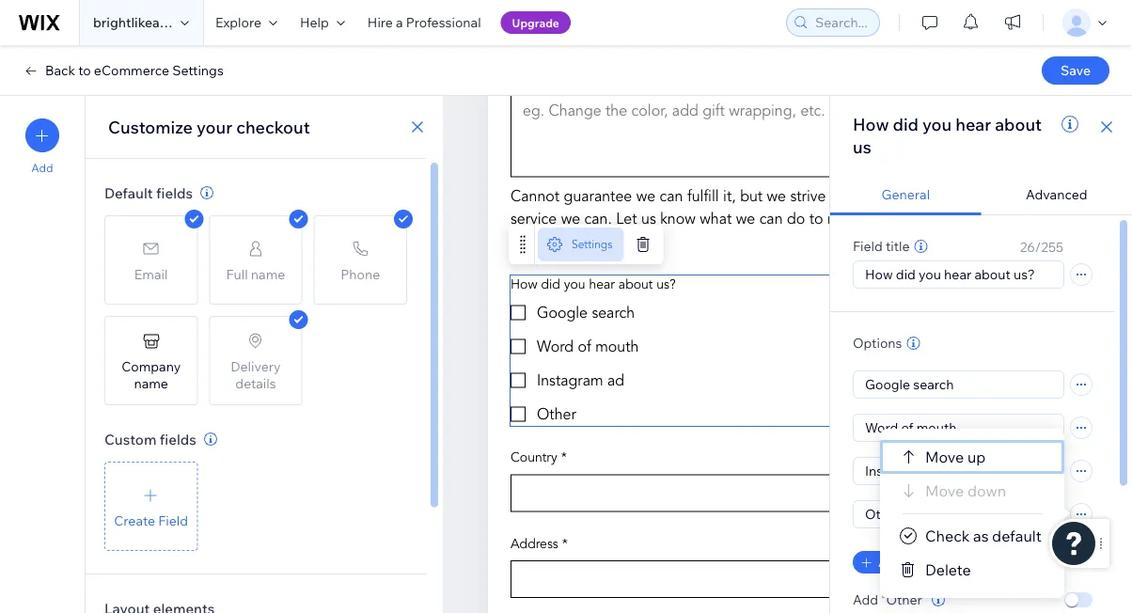 Task type: vqa. For each thing, say whether or not it's contained in the screenshot.
"Create"
yes



Task type: describe. For each thing, give the bounding box(es) containing it.
0 vertical spatial settings
[[172, 62, 224, 79]]

a
[[396, 14, 403, 31]]

options
[[853, 335, 902, 351]]

custom
[[104, 430, 157, 448]]

to
[[78, 62, 91, 79]]

fields for default fields
[[156, 184, 193, 202]]

add option
[[879, 555, 940, 570]]

your
[[197, 116, 232, 137]]

upgrade button
[[501, 11, 571, 34]]

advanced
[[1026, 186, 1088, 203]]

tab list containing general
[[831, 175, 1133, 215]]

custom fields
[[104, 430, 196, 448]]

company name
[[121, 358, 181, 391]]

field inside button
[[158, 512, 188, 529]]

us
[[853, 136, 872, 157]]

/
[[1036, 239, 1042, 255]]

ecommerce
[[94, 62, 169, 79]]

Options text field
[[854, 458, 1064, 484]]

delete button
[[880, 553, 1065, 587]]

customize your checkout
[[108, 116, 310, 137]]

1 options text field from the top
[[854, 372, 1064, 398]]

hear
[[956, 113, 992, 135]]

delete
[[926, 561, 971, 579]]

how
[[853, 113, 889, 135]]

hire a professional
[[368, 14, 481, 31]]

back to ecommerce settings
[[45, 62, 224, 79]]

hire a professional link
[[356, 0, 493, 45]]

create
[[114, 512, 155, 529]]

down
[[968, 482, 1007, 500]]

add for add "other"
[[853, 592, 879, 608]]

add button
[[25, 119, 59, 175]]

how did you hear about us
[[853, 113, 1042, 157]]

check as default button
[[880, 519, 1065, 553]]

back to ecommerce settings button
[[23, 62, 224, 79]]

move down button
[[880, 474, 1065, 508]]

"other"
[[882, 592, 928, 608]]

Field title text field
[[854, 262, 1064, 288]]

field title
[[853, 238, 910, 254]]



Task type: locate. For each thing, give the bounding box(es) containing it.
move up
[[926, 448, 986, 467]]

1 vertical spatial add
[[879, 555, 901, 570]]

create field button
[[104, 462, 198, 551]]

name
[[134, 375, 168, 391]]

0 vertical spatial fields
[[156, 184, 193, 202]]

explore
[[215, 14, 261, 31]]

save
[[1061, 62, 1091, 79]]

255
[[1042, 239, 1064, 255]]

move up button
[[880, 440, 1065, 474]]

advanced button
[[982, 175, 1133, 215]]

1 vertical spatial settings
[[572, 238, 613, 252]]

field
[[853, 238, 883, 254], [158, 512, 188, 529]]

1 move from the top
[[926, 448, 964, 467]]

move for move down
[[926, 482, 964, 500]]

default fields
[[104, 184, 193, 202]]

check as default
[[926, 527, 1042, 546]]

move inside button
[[926, 482, 964, 500]]

settings button
[[538, 228, 624, 262]]

title
[[886, 238, 910, 254]]

move for move up
[[926, 448, 964, 467]]

fields for custom fields
[[160, 430, 196, 448]]

Options text field
[[854, 501, 1064, 528]]

about
[[995, 113, 1042, 135]]

fields right custom
[[160, 430, 196, 448]]

move left up
[[926, 448, 964, 467]]

add "other"
[[853, 592, 928, 608]]

menu
[[880, 440, 1065, 587]]

add for add
[[31, 161, 53, 175]]

field left title
[[853, 238, 883, 254]]

help button
[[289, 0, 356, 45]]

move down
[[926, 482, 1007, 500]]

did
[[893, 113, 919, 135]]

move inside button
[[926, 448, 964, 467]]

0 horizontal spatial settings
[[172, 62, 224, 79]]

0 vertical spatial add
[[31, 161, 53, 175]]

tab list
[[831, 175, 1133, 215]]

1 vertical spatial move
[[926, 482, 964, 500]]

customize
[[108, 116, 193, 137]]

fields
[[156, 184, 193, 202], [160, 430, 196, 448]]

default
[[992, 527, 1042, 546]]

back
[[45, 62, 75, 79]]

menu containing move up
[[880, 440, 1065, 587]]

0 vertical spatial options text field
[[854, 372, 1064, 398]]

default
[[104, 184, 153, 202]]

add
[[31, 161, 53, 175], [879, 555, 901, 570], [853, 592, 879, 608]]

field right create
[[158, 512, 188, 529]]

26
[[1020, 239, 1036, 255]]

1 vertical spatial options text field
[[854, 415, 1064, 441]]

help
[[300, 14, 329, 31]]

company
[[121, 358, 181, 374]]

up
[[968, 448, 986, 467]]

brightlikeadiamond
[[93, 14, 215, 31]]

2 move from the top
[[926, 482, 964, 500]]

move up other text box
[[926, 482, 964, 500]]

2 options text field from the top
[[854, 415, 1064, 441]]

upgrade
[[512, 16, 560, 30]]

option
[[903, 555, 940, 570]]

fields right default
[[156, 184, 193, 202]]

checkout
[[236, 116, 310, 137]]

create field
[[114, 512, 188, 529]]

1 vertical spatial fields
[[160, 430, 196, 448]]

professional
[[406, 14, 481, 31]]

0 horizontal spatial field
[[158, 512, 188, 529]]

2 vertical spatial add
[[853, 592, 879, 608]]

move
[[926, 448, 964, 467], [926, 482, 964, 500]]

0 vertical spatial field
[[853, 238, 883, 254]]

26 / 255
[[1020, 239, 1064, 255]]

general
[[882, 186, 930, 203]]

1 vertical spatial field
[[158, 512, 188, 529]]

Options text field
[[854, 372, 1064, 398], [854, 415, 1064, 441]]

save button
[[1042, 56, 1110, 85]]

add for add option
[[879, 555, 901, 570]]

0 vertical spatial move
[[926, 448, 964, 467]]

check
[[926, 527, 970, 546]]

hire
[[368, 14, 393, 31]]

Search... field
[[810, 9, 874, 36]]

add option button
[[853, 551, 952, 574]]

general button
[[831, 175, 982, 215]]

you
[[923, 113, 952, 135]]

1 horizontal spatial settings
[[572, 238, 613, 252]]

1 horizontal spatial field
[[853, 238, 883, 254]]

settings
[[172, 62, 224, 79], [572, 238, 613, 252]]

as
[[974, 527, 989, 546]]



